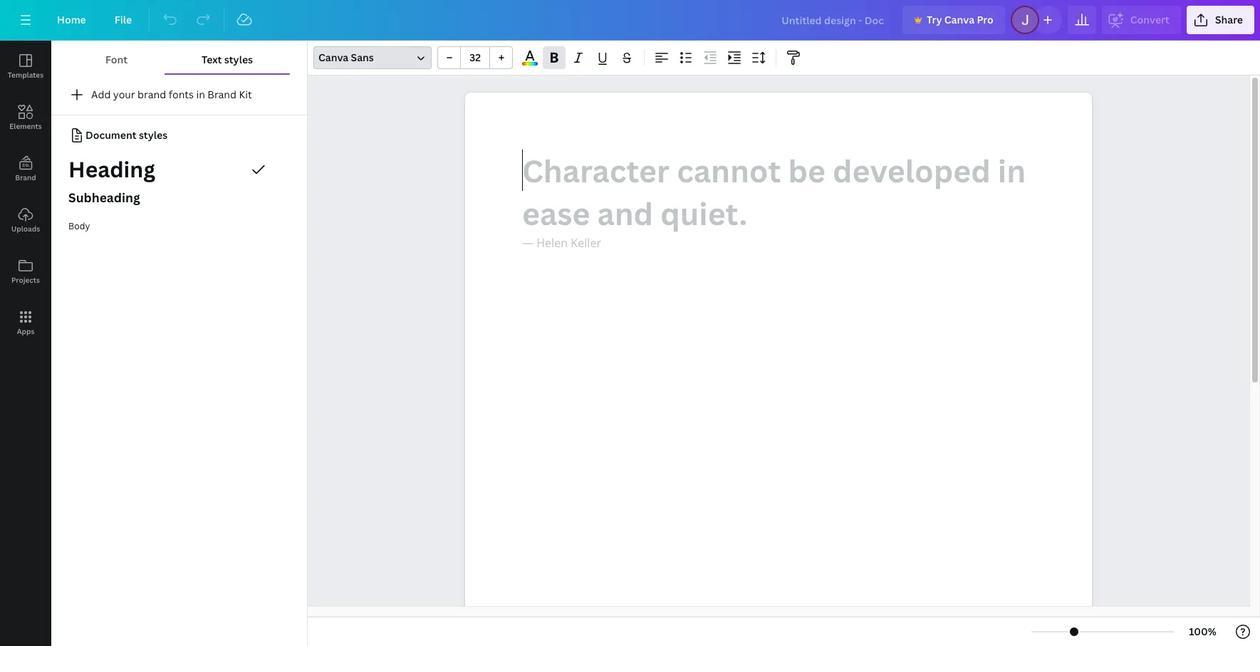 Task type: locate. For each thing, give the bounding box(es) containing it.
canva inside canva sans popup button
[[319, 51, 349, 64]]

font
[[105, 53, 128, 66]]

brand
[[208, 88, 237, 101], [15, 172, 36, 182]]

canva left sans
[[319, 51, 349, 64]]

0 vertical spatial canva
[[945, 13, 975, 26]]

styles down the brand
[[139, 128, 168, 142]]

1 vertical spatial styles
[[139, 128, 168, 142]]

1 vertical spatial brand
[[15, 172, 36, 182]]

color range image
[[523, 62, 538, 66]]

pro
[[977, 13, 994, 26]]

brand up uploads button
[[15, 172, 36, 182]]

None text field
[[465, 93, 1093, 646]]

home link
[[46, 6, 97, 34]]

styles inside text styles button
[[224, 53, 253, 66]]

file button
[[103, 6, 143, 34]]

apps
[[17, 326, 34, 336]]

styles right text
[[224, 53, 253, 66]]

1 horizontal spatial styles
[[224, 53, 253, 66]]

canva
[[945, 13, 975, 26], [319, 51, 349, 64]]

projects button
[[0, 246, 51, 297]]

body
[[68, 221, 90, 233]]

convert button
[[1102, 6, 1182, 34]]

text
[[202, 53, 222, 66]]

brand inside side panel tab list
[[15, 172, 36, 182]]

styles
[[224, 53, 253, 66], [139, 128, 168, 142]]

1 horizontal spatial brand
[[208, 88, 237, 101]]

elements button
[[0, 92, 51, 143]]

0 horizontal spatial canva
[[319, 51, 349, 64]]

100% button
[[1180, 621, 1227, 644]]

add your brand fonts in brand kit button
[[51, 81, 307, 109]]

0 horizontal spatial brand
[[15, 172, 36, 182]]

kit
[[239, 88, 252, 101]]

text styles button
[[165, 46, 290, 73]]

1 horizontal spatial canva
[[945, 13, 975, 26]]

convert
[[1131, 13, 1170, 26]]

0 horizontal spatial styles
[[139, 128, 168, 142]]

canva right try
[[945, 13, 975, 26]]

file
[[115, 13, 132, 26]]

fonts
[[169, 88, 194, 101]]

subheading
[[68, 189, 140, 206]]

0 vertical spatial styles
[[224, 53, 253, 66]]

group
[[438, 46, 513, 69]]

brand right in
[[208, 88, 237, 101]]

text styles
[[202, 53, 253, 66]]

1 vertical spatial canva
[[319, 51, 349, 64]]

in
[[196, 88, 205, 101]]

styles for text styles
[[224, 53, 253, 66]]

subheading button
[[51, 184, 307, 212]]



Task type: vqa. For each thing, say whether or not it's contained in the screenshot.
the Comparisons
no



Task type: describe. For each thing, give the bounding box(es) containing it.
share button
[[1187, 6, 1255, 34]]

templates
[[8, 70, 44, 80]]

canva sans button
[[314, 46, 432, 69]]

side panel tab list
[[0, 41, 51, 349]]

share
[[1216, 13, 1244, 26]]

font button
[[68, 46, 165, 73]]

heading button
[[51, 153, 307, 187]]

sans
[[351, 51, 374, 64]]

home
[[57, 13, 86, 26]]

try
[[927, 13, 943, 26]]

main menu bar
[[0, 0, 1261, 41]]

100%
[[1190, 625, 1217, 639]]

projects
[[11, 275, 40, 285]]

canva sans
[[319, 51, 374, 64]]

body button
[[51, 212, 307, 241]]

your
[[113, 88, 135, 101]]

add
[[91, 88, 111, 101]]

uploads button
[[0, 195, 51, 246]]

apps button
[[0, 297, 51, 349]]

document
[[86, 128, 137, 142]]

add your brand fonts in brand kit
[[91, 88, 252, 101]]

document styles
[[86, 128, 168, 142]]

templates button
[[0, 41, 51, 92]]

Design title text field
[[771, 6, 897, 34]]

try canva pro button
[[903, 6, 1005, 34]]

0 vertical spatial brand
[[208, 88, 237, 101]]

try canva pro
[[927, 13, 994, 26]]

brand button
[[0, 143, 51, 195]]

styles for document styles
[[139, 128, 168, 142]]

brand
[[138, 88, 166, 101]]

uploads
[[11, 224, 40, 234]]

elements
[[9, 121, 42, 131]]

heading
[[68, 155, 155, 184]]

canva inside try canva pro button
[[945, 13, 975, 26]]

– – number field
[[465, 51, 485, 64]]



